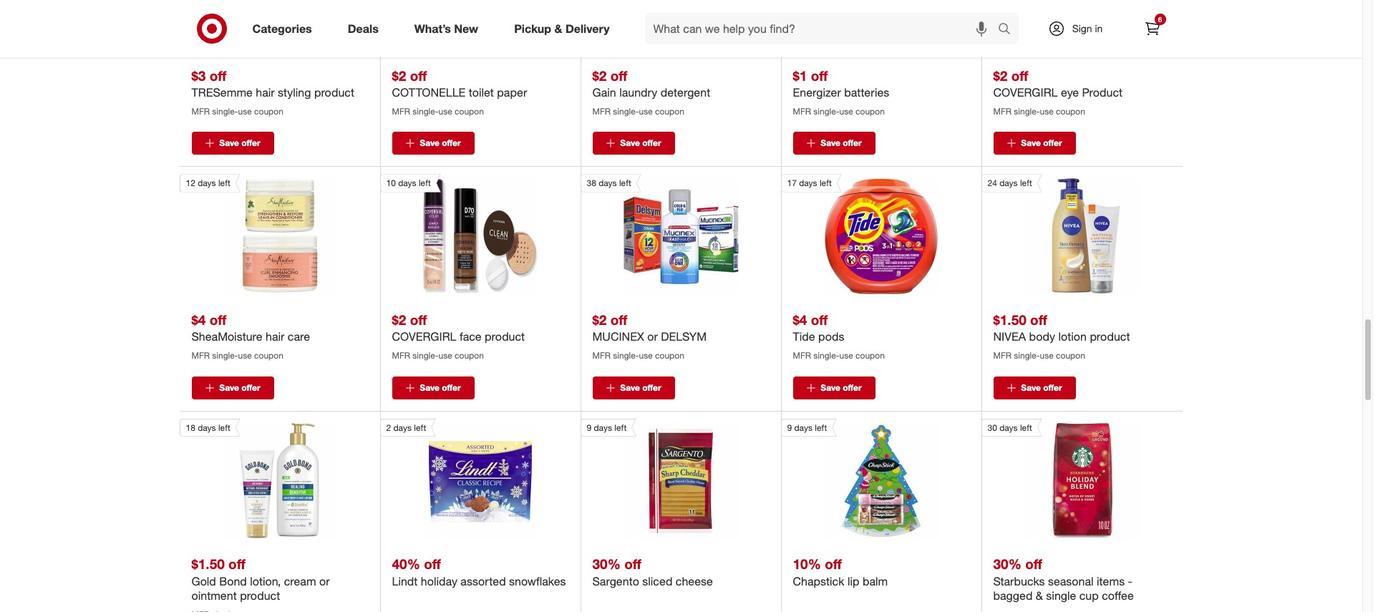 Task type: vqa. For each thing, say whether or not it's contained in the screenshot.
hair in the $4 off sheamoisture hair care mfr single-use coupon
yes



Task type: describe. For each thing, give the bounding box(es) containing it.
30 days left button
[[981, 418, 1140, 539]]

ointment
[[192, 588, 237, 602]]

save offer button for cottonelle toilet paper
[[392, 132, 474, 155]]

$1
[[793, 67, 807, 84]]

left for the 24 days left button
[[1020, 178, 1032, 189]]

40%
[[392, 556, 420, 572]]

days for 18 days left button
[[198, 422, 216, 433]]

6 link
[[1136, 13, 1168, 44]]

cheese
[[676, 574, 713, 588]]

left for 2 days left button
[[414, 422, 426, 433]]

30 days left
[[988, 422, 1032, 433]]

12 days left button
[[179, 174, 338, 295]]

offer for covergirl eye product
[[1043, 138, 1062, 148]]

17 days left
[[787, 178, 832, 189]]

24
[[988, 178, 997, 189]]

styling
[[278, 85, 311, 100]]

30% off starbucks seasonal items - bagged & single cup coffee
[[993, 556, 1134, 602]]

seasonal
[[1048, 574, 1094, 588]]

18
[[186, 422, 195, 433]]

balm
[[863, 574, 888, 588]]

save offer button for gain laundry detergent
[[592, 132, 675, 155]]

use inside the $3 off tresemme hair styling product mfr single-use coupon
[[238, 106, 252, 117]]

single- inside $4 off sheamoisture hair care mfr single-use coupon
[[212, 350, 238, 361]]

18 days left
[[186, 422, 230, 433]]

save offer for mucinex or delsym
[[620, 382, 661, 393]]

save offer for energizer batteries
[[821, 138, 862, 148]]

single- inside $2 off cottonelle toilet paper mfr single-use coupon
[[413, 106, 438, 117]]

save offer for tide pods
[[821, 382, 862, 393]]

or inside $1.50 off gold bond lotion, cream or ointment product
[[319, 574, 330, 588]]

days for 38 days left button
[[599, 178, 617, 189]]

save for mucinex or delsym
[[620, 382, 640, 393]]

$2 for covergirl eye product
[[993, 67, 1008, 84]]

off for $1.50 off nivea body lotion product mfr single-use coupon
[[1030, 312, 1047, 328]]

$1.50 off nivea body lotion product mfr single-use coupon
[[993, 312, 1130, 361]]

save offer button for tresemme hair styling product
[[192, 132, 274, 155]]

10%
[[793, 556, 821, 572]]

chapstick
[[793, 574, 844, 588]]

mfr inside the $1.50 off nivea body lotion product mfr single-use coupon
[[993, 350, 1012, 361]]

save offer for nivea body lotion product
[[1021, 382, 1062, 393]]

$4 off tide pods mfr single-use coupon
[[793, 312, 885, 361]]

$1 off energizer batteries mfr single-use coupon
[[793, 67, 889, 117]]

off for 30% off sargento sliced cheese
[[624, 556, 641, 572]]

12
[[186, 178, 195, 189]]

snowflakes
[[509, 574, 566, 588]]

coupon inside $4 off tide pods mfr single-use coupon
[[856, 350, 885, 361]]

or inside $2 off mucinex or delsym mfr single-use coupon
[[647, 330, 658, 344]]

10% off chapstick lip balm
[[793, 556, 888, 588]]

paper
[[497, 85, 527, 100]]

6
[[1158, 15, 1162, 24]]

off for $2 off cottonelle toilet paper mfr single-use coupon
[[410, 67, 427, 84]]

mfr inside $4 off sheamoisture hair care mfr single-use coupon
[[192, 350, 210, 361]]

$2 off covergirl face product mfr single-use coupon
[[392, 312, 525, 361]]

mfr inside the $3 off tresemme hair styling product mfr single-use coupon
[[192, 106, 210, 117]]

assorted
[[461, 574, 506, 588]]

product inside the $3 off tresemme hair styling product mfr single-use coupon
[[314, 85, 354, 100]]

$2 for mucinex or delsym
[[592, 312, 607, 328]]

single- inside the $3 off tresemme hair styling product mfr single-use coupon
[[212, 106, 238, 117]]

left for 30 days left button
[[1020, 422, 1032, 433]]

cottonelle
[[392, 85, 466, 100]]

laundry
[[619, 85, 657, 100]]

off for $2 off covergirl eye product mfr single-use coupon
[[1011, 67, 1028, 84]]

9 for 30%
[[587, 422, 591, 433]]

use inside $1 off energizer batteries mfr single-use coupon
[[839, 106, 853, 117]]

save for tide pods
[[821, 382, 840, 393]]

bond
[[219, 574, 247, 588]]

energizer
[[793, 85, 841, 100]]

single- inside $2 off mucinex or delsym mfr single-use coupon
[[613, 350, 639, 361]]

single
[[1046, 588, 1076, 602]]

$2 off gain laundry detergent mfr single-use coupon
[[592, 67, 710, 117]]

save for sheamoisture hair care
[[219, 382, 239, 393]]

use inside the $2 off covergirl eye product mfr single-use coupon
[[1040, 106, 1054, 117]]

save offer button for mucinex or delsym
[[592, 376, 675, 399]]

40% off lindt holiday assorted snowflakes
[[392, 556, 566, 588]]

9 days left button for 10% off
[[781, 418, 939, 539]]

single- inside the $2 off covergirl eye product mfr single-use coupon
[[1014, 106, 1040, 117]]

lindt
[[392, 574, 418, 588]]

use inside $4 off tide pods mfr single-use coupon
[[839, 350, 853, 361]]

search
[[991, 23, 1026, 37]]

save offer button for sheamoisture hair care
[[192, 376, 274, 399]]

$1.50 for $1.50 off nivea body lotion product mfr single-use coupon
[[993, 312, 1026, 328]]

tresemme
[[192, 85, 253, 100]]

mfr inside $2 off covergirl face product mfr single-use coupon
[[392, 350, 410, 361]]

toilet
[[469, 85, 494, 100]]

$2 off covergirl eye product mfr single-use coupon
[[993, 67, 1123, 117]]

product
[[1082, 85, 1123, 100]]

face
[[460, 330, 482, 344]]

lip
[[848, 574, 859, 588]]

$4 off sheamoisture hair care mfr single-use coupon
[[192, 312, 310, 361]]

bagged
[[993, 588, 1033, 602]]

coffee
[[1102, 588, 1134, 602]]

use inside $4 off sheamoisture hair care mfr single-use coupon
[[238, 350, 252, 361]]

sheamoisture
[[192, 330, 262, 344]]

coupon inside $1 off energizer batteries mfr single-use coupon
[[856, 106, 885, 117]]

days for 9 days left button related to 10% off
[[794, 422, 812, 433]]

save offer for covergirl face product
[[420, 382, 461, 393]]

use inside $2 off cottonelle toilet paper mfr single-use coupon
[[438, 106, 452, 117]]

save offer for gain laundry detergent
[[620, 138, 661, 148]]

save offer button for covergirl eye product
[[993, 132, 1076, 155]]

coupon inside the $1.50 off nivea body lotion product mfr single-use coupon
[[1056, 350, 1085, 361]]

delsym
[[661, 330, 707, 344]]

care
[[288, 330, 310, 344]]

$2 for covergirl face product
[[392, 312, 406, 328]]

body
[[1029, 330, 1055, 344]]

save offer for covergirl eye product
[[1021, 138, 1062, 148]]

12 days left
[[186, 178, 230, 189]]

$3 off tresemme hair styling product mfr single-use coupon
[[192, 67, 354, 117]]

pickup
[[514, 21, 551, 35]]

what's new link
[[402, 13, 496, 44]]

single- inside $4 off tide pods mfr single-use coupon
[[813, 350, 839, 361]]

off for $4 off sheamoisture hair care mfr single-use coupon
[[209, 312, 226, 328]]

38 days left
[[587, 178, 631, 189]]

product inside $1.50 off gold bond lotion, cream or ointment product
[[240, 588, 280, 602]]

off for $2 off mucinex or delsym mfr single-use coupon
[[610, 312, 627, 328]]

save for nivea body lotion product
[[1021, 382, 1041, 393]]

$2 for gain laundry detergent
[[592, 67, 607, 84]]

left for 17 days left button
[[820, 178, 832, 189]]

coupon inside the $2 off covergirl eye product mfr single-use coupon
[[1056, 106, 1085, 117]]

single- inside $2 off covergirl face product mfr single-use coupon
[[413, 350, 438, 361]]

38
[[587, 178, 596, 189]]

product inside $2 off covergirl face product mfr single-use coupon
[[485, 330, 525, 344]]

what's new
[[414, 21, 478, 35]]

lotion,
[[250, 574, 281, 588]]

cup
[[1079, 588, 1099, 602]]

9 days left for 30%
[[587, 422, 627, 433]]

9 for 10%
[[787, 422, 792, 433]]

coupon inside $2 off gain laundry detergent mfr single-use coupon
[[655, 106, 684, 117]]

gold
[[192, 574, 216, 588]]

off for $3 off tresemme hair styling product mfr single-use coupon
[[209, 67, 226, 84]]

9 days left for 10%
[[787, 422, 827, 433]]

days for 12 days left button
[[198, 178, 216, 189]]

save for cottonelle toilet paper
[[420, 138, 439, 148]]

24 days left
[[988, 178, 1032, 189]]

coupon inside $2 off cottonelle toilet paper mfr single-use coupon
[[455, 106, 484, 117]]

save offer button for covergirl face product
[[392, 376, 474, 399]]

save for covergirl face product
[[420, 382, 439, 393]]

in
[[1095, 22, 1103, 34]]



Task type: locate. For each thing, give the bounding box(es) containing it.
24 days left button
[[981, 174, 1140, 295]]

0 horizontal spatial 9 days left
[[587, 422, 627, 433]]

left for 9 days left button related to 10% off
[[815, 422, 827, 433]]

off inside 40% off lindt holiday assorted snowflakes
[[424, 556, 441, 572]]

single- inside $2 off gain laundry detergent mfr single-use coupon
[[613, 106, 639, 117]]

categories link
[[240, 13, 330, 44]]

covergirl left eye
[[993, 85, 1058, 100]]

offer for cottonelle toilet paper
[[442, 138, 461, 148]]

new
[[454, 21, 478, 35]]

1 30% from the left
[[592, 556, 621, 572]]

$2 inside $2 off cottonelle toilet paper mfr single-use coupon
[[392, 67, 406, 84]]

left for 10 days left button
[[419, 178, 431, 189]]

product right styling
[[314, 85, 354, 100]]

detergent
[[661, 85, 710, 100]]

save for covergirl eye product
[[1021, 138, 1041, 148]]

save up "24 days left"
[[1021, 138, 1041, 148]]

deals link
[[336, 13, 396, 44]]

lotion
[[1058, 330, 1087, 344]]

product right lotion
[[1090, 330, 1130, 344]]

1 vertical spatial or
[[319, 574, 330, 588]]

save offer
[[219, 138, 260, 148], [420, 138, 461, 148], [620, 138, 661, 148], [821, 138, 862, 148], [1021, 138, 1062, 148], [219, 382, 260, 393], [420, 382, 461, 393], [620, 382, 661, 393], [821, 382, 862, 393], [1021, 382, 1062, 393]]

2 9 from the left
[[787, 422, 792, 433]]

$1.50 off gold bond lotion, cream or ointment product
[[192, 556, 330, 602]]

offer for energizer batteries
[[843, 138, 862, 148]]

$1.50 up the nivea
[[993, 312, 1026, 328]]

save offer button up "24 days left"
[[993, 132, 1076, 155]]

save offer button up 12 days left
[[192, 132, 274, 155]]

& inside "30% off starbucks seasonal items - bagged & single cup coffee"
[[1036, 588, 1043, 602]]

$4 for sheamoisture hair care
[[192, 312, 206, 328]]

30%
[[592, 556, 621, 572], [993, 556, 1021, 572]]

or right cream
[[319, 574, 330, 588]]

offer for covergirl face product
[[442, 382, 461, 393]]

mfr inside the $2 off covergirl eye product mfr single-use coupon
[[993, 106, 1012, 117]]

save offer button up 18 days left
[[192, 376, 274, 399]]

offer for nivea body lotion product
[[1043, 382, 1062, 393]]

hair
[[256, 85, 275, 100], [266, 330, 284, 344]]

$1.50 for $1.50 off gold bond lotion, cream or ointment product
[[192, 556, 225, 572]]

or left "delsym"
[[647, 330, 658, 344]]

pickup & delivery
[[514, 21, 610, 35]]

0 vertical spatial covergirl
[[993, 85, 1058, 100]]

days for 2 days left button
[[393, 422, 412, 433]]

30
[[988, 422, 997, 433]]

1 horizontal spatial &
[[1036, 588, 1043, 602]]

off inside the '30% off sargento sliced cheese'
[[624, 556, 641, 572]]

sargento
[[592, 574, 639, 588]]

use inside $2 off gain laundry detergent mfr single-use coupon
[[639, 106, 653, 117]]

left for 18 days left button
[[218, 422, 230, 433]]

9 days left
[[587, 422, 627, 433], [787, 422, 827, 433]]

save offer down $4 off tide pods mfr single-use coupon
[[821, 382, 862, 393]]

items
[[1097, 574, 1125, 588]]

days for 10 days left button
[[398, 178, 416, 189]]

9 days left button for 30% off
[[580, 418, 739, 539]]

30% up sargento
[[592, 556, 621, 572]]

save offer for cottonelle toilet paper
[[420, 138, 461, 148]]

$2 off mucinex or delsym mfr single-use coupon
[[592, 312, 707, 361]]

save offer button up the 30 days left on the bottom
[[993, 376, 1076, 399]]

1 horizontal spatial $4
[[793, 312, 807, 328]]

save offer up 2 days left
[[420, 382, 461, 393]]

offer down $4 off tide pods mfr single-use coupon
[[843, 382, 862, 393]]

$2 inside $2 off mucinex or delsym mfr single-use coupon
[[592, 312, 607, 328]]

save up '38 days left'
[[620, 138, 640, 148]]

0 vertical spatial &
[[554, 21, 562, 35]]

17 days left button
[[781, 174, 939, 295]]

2 9 days left from the left
[[787, 422, 827, 433]]

categories
[[252, 21, 312, 35]]

off inside $2 off gain laundry detergent mfr single-use coupon
[[610, 67, 627, 84]]

save offer down body
[[1021, 382, 1062, 393]]

save offer button for energizer batteries
[[793, 132, 875, 155]]

save offer button up 17 days left
[[793, 132, 875, 155]]

off inside "30% off starbucks seasonal items - bagged & single cup coffee"
[[1025, 556, 1042, 572]]

offer down $2 off gain laundry detergent mfr single-use coupon
[[642, 138, 661, 148]]

$2 off cottonelle toilet paper mfr single-use coupon
[[392, 67, 527, 117]]

off for 40% off lindt holiday assorted snowflakes
[[424, 556, 441, 572]]

offer down $2 off covergirl face product mfr single-use coupon
[[442, 382, 461, 393]]

save offer button up 2 days left
[[392, 376, 474, 399]]

1 horizontal spatial 30%
[[993, 556, 1021, 572]]

offer down $4 off sheamoisture hair care mfr single-use coupon
[[241, 382, 260, 393]]

0 horizontal spatial &
[[554, 21, 562, 35]]

off inside $4 off sheamoisture hair care mfr single-use coupon
[[209, 312, 226, 328]]

2 30% from the left
[[993, 556, 1021, 572]]

$4 for tide pods
[[793, 312, 807, 328]]

covergirl inside the $2 off covergirl eye product mfr single-use coupon
[[993, 85, 1058, 100]]

$1.50 up gold
[[192, 556, 225, 572]]

$2 inside the $2 off covergirl eye product mfr single-use coupon
[[993, 67, 1008, 84]]

off inside $4 off tide pods mfr single-use coupon
[[811, 312, 828, 328]]

sign in link
[[1036, 13, 1125, 44]]

save offer down $1 off energizer batteries mfr single-use coupon
[[821, 138, 862, 148]]

1 9 from the left
[[587, 422, 591, 433]]

0 horizontal spatial $4
[[192, 312, 206, 328]]

10
[[386, 178, 396, 189]]

save up the 30 days left on the bottom
[[1021, 382, 1041, 393]]

2 9 days left button from the left
[[781, 418, 939, 539]]

$2 inside $2 off covergirl face product mfr single-use coupon
[[392, 312, 406, 328]]

nivea
[[993, 330, 1026, 344]]

off for $2 off covergirl face product mfr single-use coupon
[[410, 312, 427, 328]]

offer down body
[[1043, 382, 1062, 393]]

off inside $1 off energizer batteries mfr single-use coupon
[[811, 67, 828, 84]]

18 days left button
[[179, 418, 338, 539]]

$4 inside $4 off sheamoisture hair care mfr single-use coupon
[[192, 312, 206, 328]]

offer for gain laundry detergent
[[642, 138, 661, 148]]

30% for 30% off starbucks seasonal items - bagged & single cup coffee
[[993, 556, 1021, 572]]

left for 9 days left button corresponding to 30% off
[[614, 422, 627, 433]]

0 horizontal spatial or
[[319, 574, 330, 588]]

save up 10 days left
[[420, 138, 439, 148]]

tide
[[793, 330, 815, 344]]

hair inside the $3 off tresemme hair styling product mfr single-use coupon
[[256, 85, 275, 100]]

save up 18 days left
[[219, 382, 239, 393]]

search button
[[991, 13, 1026, 47]]

holiday
[[421, 574, 457, 588]]

1 horizontal spatial or
[[647, 330, 658, 344]]

2
[[386, 422, 391, 433]]

hair for $3 off
[[256, 85, 275, 100]]

offer for mucinex or delsym
[[642, 382, 661, 393]]

save offer up 12 days left
[[219, 138, 260, 148]]

17
[[787, 178, 797, 189]]

off inside the $1.50 off nivea body lotion product mfr single-use coupon
[[1030, 312, 1047, 328]]

mfr inside $1 off energizer batteries mfr single-use coupon
[[793, 106, 811, 117]]

use inside the $1.50 off nivea body lotion product mfr single-use coupon
[[1040, 350, 1054, 361]]

batteries
[[844, 85, 889, 100]]

coupon inside $4 off sheamoisture hair care mfr single-use coupon
[[254, 350, 283, 361]]

single- inside the $1.50 off nivea body lotion product mfr single-use coupon
[[1014, 350, 1040, 361]]

pickup & delivery link
[[502, 13, 628, 44]]

days for 9 days left button corresponding to 30% off
[[594, 422, 612, 433]]

covergirl for covergirl face product
[[392, 330, 456, 344]]

1 $4 from the left
[[192, 312, 206, 328]]

delivery
[[565, 21, 610, 35]]

days for 17 days left button
[[799, 178, 817, 189]]

2 days left button
[[380, 418, 538, 539]]

What can we help you find? suggestions appear below search field
[[645, 13, 1001, 44]]

save down pods
[[821, 382, 840, 393]]

off inside $2 off cottonelle toilet paper mfr single-use coupon
[[410, 67, 427, 84]]

$1.50 inside $1.50 off gold bond lotion, cream or ointment product
[[192, 556, 225, 572]]

offer down the $3 off tresemme hair styling product mfr single-use coupon
[[241, 138, 260, 148]]

product inside the $1.50 off nivea body lotion product mfr single-use coupon
[[1090, 330, 1130, 344]]

product right "face"
[[485, 330, 525, 344]]

30% for 30% off sargento sliced cheese
[[592, 556, 621, 572]]

covergirl left "face"
[[392, 330, 456, 344]]

9
[[587, 422, 591, 433], [787, 422, 792, 433]]

0 horizontal spatial 9
[[587, 422, 591, 433]]

off for $1 off energizer batteries mfr single-use coupon
[[811, 67, 828, 84]]

10 days left button
[[380, 174, 538, 295]]

off inside $2 off mucinex or delsym mfr single-use coupon
[[610, 312, 627, 328]]

1 vertical spatial hair
[[266, 330, 284, 344]]

days for the 24 days left button
[[1000, 178, 1018, 189]]

1 horizontal spatial $1.50
[[993, 312, 1026, 328]]

sign
[[1072, 22, 1092, 34]]

coupon inside $2 off mucinex or delsym mfr single-use coupon
[[655, 350, 684, 361]]

mfr inside $2 off cottonelle toilet paper mfr single-use coupon
[[392, 106, 410, 117]]

left
[[218, 178, 230, 189], [419, 178, 431, 189], [619, 178, 631, 189], [820, 178, 832, 189], [1020, 178, 1032, 189], [218, 422, 230, 433], [414, 422, 426, 433], [614, 422, 627, 433], [815, 422, 827, 433], [1020, 422, 1032, 433]]

save for tresemme hair styling product
[[219, 138, 239, 148]]

0 horizontal spatial covergirl
[[392, 330, 456, 344]]

off inside the $2 off covergirl eye product mfr single-use coupon
[[1011, 67, 1028, 84]]

save
[[219, 138, 239, 148], [420, 138, 439, 148], [620, 138, 640, 148], [821, 138, 840, 148], [1021, 138, 1041, 148], [219, 382, 239, 393], [420, 382, 439, 393], [620, 382, 640, 393], [821, 382, 840, 393], [1021, 382, 1041, 393]]

product left cream
[[240, 588, 280, 602]]

0 vertical spatial or
[[647, 330, 658, 344]]

hair left styling
[[256, 85, 275, 100]]

save offer up "24 days left"
[[1021, 138, 1062, 148]]

1 vertical spatial &
[[1036, 588, 1043, 602]]

offer for sheamoisture hair care
[[241, 382, 260, 393]]

0 vertical spatial $1.50
[[993, 312, 1026, 328]]

1 horizontal spatial covergirl
[[993, 85, 1058, 100]]

offer down $1 off energizer batteries mfr single-use coupon
[[843, 138, 862, 148]]

mfr inside $4 off tide pods mfr single-use coupon
[[793, 350, 811, 361]]

sign in
[[1072, 22, 1103, 34]]

38 days left button
[[580, 174, 739, 295]]

covergirl inside $2 off covergirl face product mfr single-use coupon
[[392, 330, 456, 344]]

hair left care
[[266, 330, 284, 344]]

save offer button for nivea body lotion product
[[993, 376, 1076, 399]]

save offer button down pods
[[793, 376, 875, 399]]

$4
[[192, 312, 206, 328], [793, 312, 807, 328]]

$2 inside $2 off gain laundry detergent mfr single-use coupon
[[592, 67, 607, 84]]

1 9 days left from the left
[[587, 422, 627, 433]]

save offer for tresemme hair styling product
[[219, 138, 260, 148]]

starbucks
[[993, 574, 1045, 588]]

single-
[[212, 106, 238, 117], [413, 106, 438, 117], [613, 106, 639, 117], [813, 106, 839, 117], [1014, 106, 1040, 117], [212, 350, 238, 361], [413, 350, 438, 361], [613, 350, 639, 361], [813, 350, 839, 361], [1014, 350, 1040, 361]]

off for $2 off gain laundry detergent mfr single-use coupon
[[610, 67, 627, 84]]

save up 12 days left
[[219, 138, 239, 148]]

save offer down laundry
[[620, 138, 661, 148]]

save offer button up 10 days left
[[392, 132, 474, 155]]

pods
[[818, 330, 844, 344]]

save offer for sheamoisture hair care
[[219, 382, 260, 393]]

offer for tresemme hair styling product
[[241, 138, 260, 148]]

mfr inside $2 off gain laundry detergent mfr single-use coupon
[[592, 106, 611, 117]]

9 days left button
[[580, 418, 739, 539], [781, 418, 939, 539]]

1 horizontal spatial 9 days left
[[787, 422, 827, 433]]

30% inside "30% off starbucks seasonal items - bagged & single cup coffee"
[[993, 556, 1021, 572]]

coupon inside the $3 off tresemme hair styling product mfr single-use coupon
[[254, 106, 283, 117]]

2 $4 from the left
[[793, 312, 807, 328]]

use
[[238, 106, 252, 117], [438, 106, 452, 117], [639, 106, 653, 117], [839, 106, 853, 117], [1040, 106, 1054, 117], [238, 350, 252, 361], [438, 350, 452, 361], [639, 350, 653, 361], [839, 350, 853, 361], [1040, 350, 1054, 361]]

offer down $2 off mucinex or delsym mfr single-use coupon
[[642, 382, 661, 393]]

save offer up 18 days left
[[219, 382, 260, 393]]

off inside 10% off chapstick lip balm
[[825, 556, 842, 572]]

$2
[[392, 67, 406, 84], [592, 67, 607, 84], [993, 67, 1008, 84], [392, 312, 406, 328], [592, 312, 607, 328]]

off inside $2 off covergirl face product mfr single-use coupon
[[410, 312, 427, 328]]

0 vertical spatial hair
[[256, 85, 275, 100]]

1 horizontal spatial 9 days left button
[[781, 418, 939, 539]]

$3
[[192, 67, 206, 84]]

mucinex
[[592, 330, 644, 344]]

use inside $2 off mucinex or delsym mfr single-use coupon
[[639, 350, 653, 361]]

save up 17 days left
[[821, 138, 840, 148]]

left for 38 days left button
[[619, 178, 631, 189]]

$4 up tide
[[793, 312, 807, 328]]

1 vertical spatial covergirl
[[392, 330, 456, 344]]

1 vertical spatial $1.50
[[192, 556, 225, 572]]

hair for $4 off
[[266, 330, 284, 344]]

save up 2 days left
[[420, 382, 439, 393]]

save offer button for tide pods
[[793, 376, 875, 399]]

0 horizontal spatial $1.50
[[192, 556, 225, 572]]

coupon inside $2 off covergirl face product mfr single-use coupon
[[455, 350, 484, 361]]

& right pickup
[[554, 21, 562, 35]]

30% inside the '30% off sargento sliced cheese'
[[592, 556, 621, 572]]

single- inside $1 off energizer batteries mfr single-use coupon
[[813, 106, 839, 117]]

offer down the $2 off covergirl eye product mfr single-use coupon
[[1043, 138, 1062, 148]]

-
[[1128, 574, 1132, 588]]

left for 12 days left button
[[218, 178, 230, 189]]

$1.50 inside the $1.50 off nivea body lotion product mfr single-use coupon
[[993, 312, 1026, 328]]

0 horizontal spatial 30%
[[592, 556, 621, 572]]

2 days left
[[386, 422, 426, 433]]

$4 inside $4 off tide pods mfr single-use coupon
[[793, 312, 807, 328]]

mfr
[[192, 106, 210, 117], [392, 106, 410, 117], [592, 106, 611, 117], [793, 106, 811, 117], [993, 106, 1012, 117], [192, 350, 210, 361], [392, 350, 410, 361], [592, 350, 611, 361], [793, 350, 811, 361], [993, 350, 1012, 361]]

days
[[198, 178, 216, 189], [398, 178, 416, 189], [599, 178, 617, 189], [799, 178, 817, 189], [1000, 178, 1018, 189], [198, 422, 216, 433], [393, 422, 412, 433], [594, 422, 612, 433], [794, 422, 812, 433], [1000, 422, 1018, 433]]

30% up starbucks
[[993, 556, 1021, 572]]

off inside $1.50 off gold bond lotion, cream or ointment product
[[228, 556, 245, 572]]

eye
[[1061, 85, 1079, 100]]

sliced
[[642, 574, 673, 588]]

10 days left
[[386, 178, 431, 189]]

off for $4 off tide pods mfr single-use coupon
[[811, 312, 828, 328]]

or
[[647, 330, 658, 344], [319, 574, 330, 588]]

gain
[[592, 85, 616, 100]]

save down the mucinex on the left of page
[[620, 382, 640, 393]]

save for gain laundry detergent
[[620, 138, 640, 148]]

save offer button down the mucinex on the left of page
[[592, 376, 675, 399]]

$4 up sheamoisture
[[192, 312, 206, 328]]

off
[[209, 67, 226, 84], [410, 67, 427, 84], [610, 67, 627, 84], [811, 67, 828, 84], [1011, 67, 1028, 84], [209, 312, 226, 328], [410, 312, 427, 328], [610, 312, 627, 328], [811, 312, 828, 328], [1030, 312, 1047, 328], [228, 556, 245, 572], [424, 556, 441, 572], [624, 556, 641, 572], [825, 556, 842, 572], [1025, 556, 1042, 572]]

product
[[314, 85, 354, 100], [485, 330, 525, 344], [1090, 330, 1130, 344], [240, 588, 280, 602]]

off inside the $3 off tresemme hair styling product mfr single-use coupon
[[209, 67, 226, 84]]

covergirl for covergirl eye product
[[993, 85, 1058, 100]]

offer down $2 off cottonelle toilet paper mfr single-use coupon
[[442, 138, 461, 148]]

offer for tide pods
[[843, 382, 862, 393]]

use inside $2 off covergirl face product mfr single-use coupon
[[438, 350, 452, 361]]

$2 for cottonelle toilet paper
[[392, 67, 406, 84]]

off for 30% off starbucks seasonal items - bagged & single cup coffee
[[1025, 556, 1042, 572]]

1 9 days left button from the left
[[580, 418, 739, 539]]

days for 30 days left button
[[1000, 422, 1018, 433]]

& left single
[[1036, 588, 1043, 602]]

save offer down $2 off mucinex or delsym mfr single-use coupon
[[620, 382, 661, 393]]

offer
[[241, 138, 260, 148], [442, 138, 461, 148], [642, 138, 661, 148], [843, 138, 862, 148], [1043, 138, 1062, 148], [241, 382, 260, 393], [442, 382, 461, 393], [642, 382, 661, 393], [843, 382, 862, 393], [1043, 382, 1062, 393]]

cream
[[284, 574, 316, 588]]

mfr inside $2 off mucinex or delsym mfr single-use coupon
[[592, 350, 611, 361]]

hair inside $4 off sheamoisture hair care mfr single-use coupon
[[266, 330, 284, 344]]

$1.50
[[993, 312, 1026, 328], [192, 556, 225, 572]]

save for energizer batteries
[[821, 138, 840, 148]]

off for $1.50 off gold bond lotion, cream or ointment product
[[228, 556, 245, 572]]

off for 10% off chapstick lip balm
[[825, 556, 842, 572]]

covergirl
[[993, 85, 1058, 100], [392, 330, 456, 344]]

save offer button up '38 days left'
[[592, 132, 675, 155]]

save offer up 10 days left
[[420, 138, 461, 148]]

1 horizontal spatial 9
[[787, 422, 792, 433]]

0 horizontal spatial 9 days left button
[[580, 418, 739, 539]]



